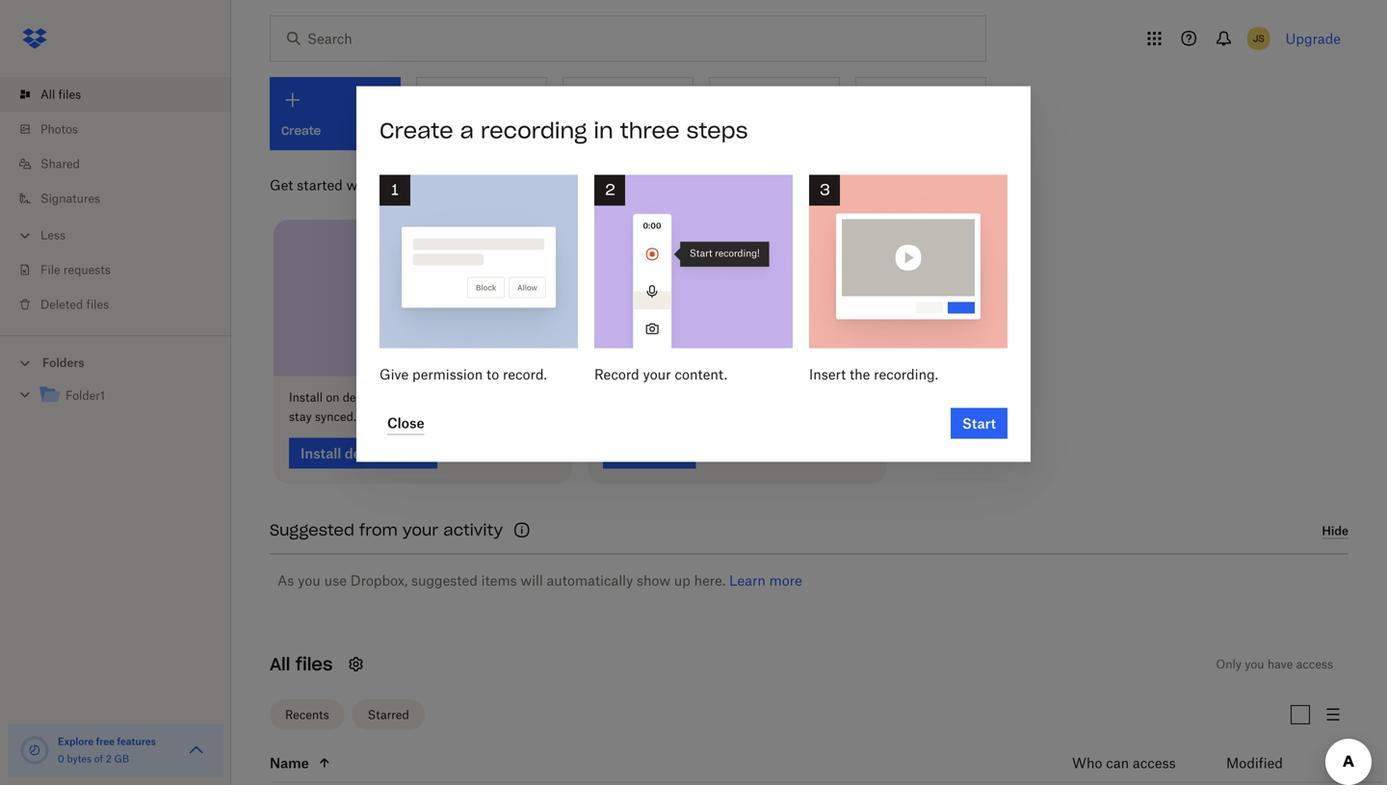 Task type: describe. For each thing, give the bounding box(es) containing it.
name
[[270, 755, 309, 771]]

folders
[[42, 356, 84, 370]]

2 on from the left
[[434, 390, 447, 405]]

to inside install on desktop to work on files offline and stay synced.
[[389, 390, 400, 405]]

files inside list item
[[58, 87, 81, 102]]

less image
[[15, 226, 35, 245]]

all files link
[[15, 77, 231, 112]]

suggested
[[412, 572, 478, 589]]

access inside table
[[1133, 755, 1176, 771]]

automatically
[[547, 572, 633, 589]]

as
[[278, 572, 294, 589]]

table containing name
[[227, 744, 1383, 785]]

recording
[[481, 117, 587, 144]]

content.
[[675, 366, 728, 383]]

1 on from the left
[[326, 390, 340, 405]]

your inside create a recording in three steps dialog
[[643, 366, 671, 383]]

free
[[96, 736, 115, 748]]

will
[[521, 572, 543, 589]]

install
[[289, 390, 323, 405]]

up
[[674, 572, 691, 589]]

work
[[403, 390, 431, 405]]

deleted
[[40, 297, 83, 312]]

gb
[[114, 753, 129, 765]]

recording.
[[874, 366, 939, 383]]

recents
[[285, 708, 329, 722]]

synced.
[[315, 410, 356, 424]]

with
[[347, 177, 375, 193]]

permission
[[412, 366, 483, 383]]

recents button
[[270, 700, 345, 730]]

offline
[[476, 390, 511, 405]]

you for have
[[1245, 657, 1265, 672]]

name button
[[270, 752, 1025, 775]]

record for record your content.
[[595, 366, 640, 383]]

create a recording in three steps
[[380, 117, 748, 144]]

dropbox,
[[351, 572, 408, 589]]

insert the recording.
[[809, 366, 939, 383]]

2
[[106, 753, 112, 765]]

record.
[[503, 366, 547, 383]]

have
[[1268, 657, 1294, 672]]

features
[[117, 736, 156, 748]]

1 vertical spatial all
[[270, 653, 290, 676]]

starred button
[[352, 700, 425, 730]]

use
[[324, 572, 347, 589]]

file
[[40, 263, 60, 277]]

list containing all files
[[0, 66, 231, 335]]

less
[[40, 228, 66, 242]]

quota usage element
[[19, 735, 50, 766]]

get started with dropbox
[[270, 177, 433, 193]]

deleted files
[[40, 297, 109, 312]]

signatures link
[[15, 181, 231, 216]]

give permission to record.
[[380, 366, 547, 383]]

folder1 link
[[39, 383, 216, 409]]

start button
[[951, 408, 1008, 439]]

only you have access
[[1216, 657, 1334, 672]]

you for use
[[298, 572, 321, 589]]

install on desktop to work on files offline and stay synced.
[[289, 390, 534, 424]]

suggested
[[270, 520, 355, 540]]

learn more link
[[729, 572, 802, 589]]

more
[[770, 572, 802, 589]]

bytes
[[67, 753, 92, 765]]

activity
[[444, 520, 503, 540]]

starred
[[368, 708, 409, 722]]

create for create a recording in three steps
[[380, 117, 453, 144]]

of
[[94, 753, 103, 765]]

all files list item
[[0, 77, 231, 112]]

to inside create a recording in three steps dialog
[[487, 366, 499, 383]]

close
[[387, 415, 425, 431]]

explore
[[58, 736, 94, 748]]



Task type: locate. For each thing, give the bounding box(es) containing it.
1 horizontal spatial record
[[722, 123, 764, 138]]

signatures
[[40, 191, 100, 206]]

0 vertical spatial record
[[722, 123, 764, 138]]

create for create folder
[[575, 123, 615, 138]]

three
[[620, 117, 680, 144]]

record for record
[[722, 123, 764, 138]]

0 vertical spatial your
[[643, 366, 671, 383]]

record button
[[709, 77, 840, 150]]

0 vertical spatial all files
[[40, 87, 81, 102]]

file requests
[[40, 263, 111, 277]]

1 vertical spatial you
[[1245, 657, 1265, 672]]

create left a
[[380, 117, 453, 144]]

started
[[297, 177, 343, 193]]

1 horizontal spatial on
[[434, 390, 447, 405]]

table
[[227, 744, 1383, 785]]

your left 'content.'
[[643, 366, 671, 383]]

folder1
[[66, 388, 105, 403]]

record inside create a recording in three steps dialog
[[595, 366, 640, 383]]

insert
[[809, 366, 846, 383]]

record right the three
[[722, 123, 764, 138]]

0 vertical spatial you
[[298, 572, 321, 589]]

1 horizontal spatial all files
[[270, 653, 333, 676]]

the
[[850, 366, 870, 383]]

dropbox
[[378, 177, 433, 193]]

give
[[380, 366, 409, 383]]

steps
[[687, 117, 748, 144]]

items
[[482, 572, 517, 589]]

as you use dropbox, suggested items will automatically show up here. learn more
[[278, 572, 802, 589]]

1 horizontal spatial all
[[270, 653, 290, 676]]

1 vertical spatial all files
[[270, 653, 333, 676]]

shared link
[[15, 146, 231, 181]]

1 vertical spatial record
[[595, 366, 640, 383]]

here.
[[694, 572, 726, 589]]

1 vertical spatial to
[[389, 390, 400, 405]]

create left folder
[[575, 123, 615, 138]]

0 horizontal spatial on
[[326, 390, 340, 405]]

show
[[637, 572, 671, 589]]

stay
[[289, 410, 312, 424]]

upgrade link
[[1286, 30, 1341, 47]]

only
[[1216, 657, 1242, 672]]

on right work
[[434, 390, 447, 405]]

you left have
[[1245, 657, 1265, 672]]

name folder1, modified 11/16/2023 2:30 pm, element
[[227, 783, 1383, 785]]

1 horizontal spatial you
[[1245, 657, 1265, 672]]

a
[[460, 117, 474, 144]]

modified
[[1227, 755, 1284, 771]]

from
[[359, 520, 398, 540]]

0 horizontal spatial record
[[595, 366, 640, 383]]

0 horizontal spatial create
[[380, 117, 453, 144]]

1 vertical spatial your
[[403, 520, 439, 540]]

photos
[[40, 122, 78, 136]]

all files
[[40, 87, 81, 102], [270, 653, 333, 676]]

upgrade
[[1286, 30, 1341, 47]]

record
[[722, 123, 764, 138], [595, 366, 640, 383]]

access
[[1297, 657, 1334, 672], [1133, 755, 1176, 771]]

deleted files link
[[15, 287, 231, 322]]

can
[[1107, 755, 1129, 771]]

on
[[326, 390, 340, 405], [434, 390, 447, 405]]

who
[[1073, 755, 1103, 771]]

1 horizontal spatial to
[[487, 366, 499, 383]]

modified button
[[1227, 752, 1334, 775]]

1 horizontal spatial your
[[643, 366, 671, 383]]

0 horizontal spatial all files
[[40, 87, 81, 102]]

get
[[270, 177, 293, 193]]

0 horizontal spatial to
[[389, 390, 400, 405]]

1 horizontal spatial access
[[1297, 657, 1334, 672]]

all files up recents button
[[270, 653, 333, 676]]

create a recording in three steps dialog
[[357, 86, 1031, 462]]

0 horizontal spatial access
[[1133, 755, 1176, 771]]

all files up photos
[[40, 87, 81, 102]]

who can access
[[1073, 755, 1176, 771]]

list
[[0, 66, 231, 335]]

all up photos
[[40, 87, 55, 102]]

all files inside list item
[[40, 87, 81, 102]]

create
[[380, 117, 453, 144], [575, 123, 615, 138]]

0 vertical spatial to
[[487, 366, 499, 383]]

file requests link
[[15, 252, 231, 287]]

files down give permission to record.
[[450, 390, 473, 405]]

create inside create folder button
[[575, 123, 615, 138]]

access right have
[[1297, 657, 1334, 672]]

to left work
[[389, 390, 400, 405]]

create folder button
[[563, 77, 694, 150]]

files up recents button
[[296, 653, 333, 676]]

files right deleted at the top left of the page
[[86, 297, 109, 312]]

your right from
[[403, 520, 439, 540]]

files up photos
[[58, 87, 81, 102]]

your
[[643, 366, 671, 383], [403, 520, 439, 540]]

start
[[963, 415, 996, 432]]

files inside install on desktop to work on files offline and stay synced.
[[450, 390, 473, 405]]

1 horizontal spatial create
[[575, 123, 615, 138]]

files
[[58, 87, 81, 102], [86, 297, 109, 312], [450, 390, 473, 405], [296, 653, 333, 676]]

0 horizontal spatial you
[[298, 572, 321, 589]]

explore free features 0 bytes of 2 gb
[[58, 736, 156, 765]]

shared
[[40, 157, 80, 171]]

0
[[58, 753, 64, 765]]

learn
[[729, 572, 766, 589]]

to
[[487, 366, 499, 383], [389, 390, 400, 405]]

you right as
[[298, 572, 321, 589]]

and
[[514, 390, 534, 405]]

folders button
[[0, 348, 231, 376]]

0 horizontal spatial your
[[403, 520, 439, 540]]

photos link
[[15, 112, 231, 146]]

requests
[[64, 263, 111, 277]]

all up recents button
[[270, 653, 290, 676]]

you
[[298, 572, 321, 589], [1245, 657, 1265, 672]]

close button
[[387, 412, 425, 435]]

0 vertical spatial all
[[40, 87, 55, 102]]

to up 'offline'
[[487, 366, 499, 383]]

all
[[40, 87, 55, 102], [270, 653, 290, 676]]

record inside record button
[[722, 123, 764, 138]]

0 vertical spatial access
[[1297, 657, 1334, 672]]

0 horizontal spatial all
[[40, 87, 55, 102]]

access right can
[[1133, 755, 1176, 771]]

1 vertical spatial access
[[1133, 755, 1176, 771]]

create inside create a recording in three steps dialog
[[380, 117, 453, 144]]

record left 'content.'
[[595, 366, 640, 383]]

folder
[[619, 123, 653, 138]]

record your content.
[[595, 366, 728, 383]]

in
[[594, 117, 614, 144]]

all inside list item
[[40, 87, 55, 102]]

dropbox image
[[15, 19, 54, 58]]

on up synced.
[[326, 390, 340, 405]]

create folder
[[575, 123, 653, 138]]

suggested from your activity
[[270, 520, 503, 540]]

desktop
[[343, 390, 386, 405]]



Task type: vqa. For each thing, say whether or not it's contained in the screenshot.
Deleted files link
yes



